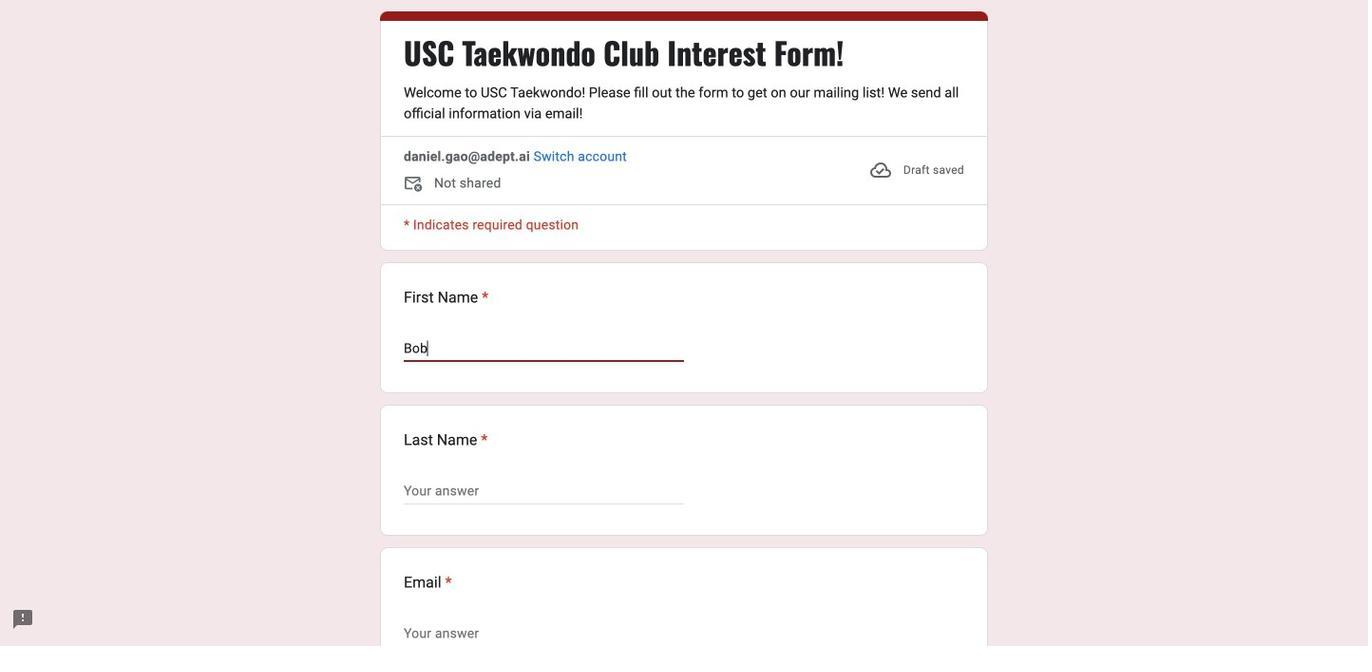 Task type: locate. For each thing, give the bounding box(es) containing it.
0 vertical spatial required question element
[[478, 286, 489, 309]]

None text field
[[404, 337, 684, 360], [404, 480, 684, 503], [404, 622, 684, 645], [404, 337, 684, 360], [404, 480, 684, 503], [404, 622, 684, 645]]

4 heading from the top
[[404, 571, 452, 594]]

2 vertical spatial required question element
[[441, 571, 452, 594]]

1 vertical spatial required question element
[[477, 428, 488, 451]]

status
[[869, 147, 964, 193]]

heading
[[404, 33, 844, 71], [404, 286, 489, 309], [404, 428, 488, 451], [404, 571, 452, 594]]

list
[[380, 262, 988, 646]]

report a problem to google image
[[11, 608, 34, 631]]

3 heading from the top
[[404, 428, 488, 451]]

1 heading from the top
[[404, 33, 844, 71]]

your email and google account are not part of your response image
[[404, 174, 434, 197], [404, 174, 427, 197]]

required question element
[[478, 286, 489, 309], [477, 428, 488, 451], [441, 571, 452, 594]]



Task type: describe. For each thing, give the bounding box(es) containing it.
2 heading from the top
[[404, 286, 489, 309]]



Task type: vqa. For each thing, say whether or not it's contained in the screenshot.
heading
yes



